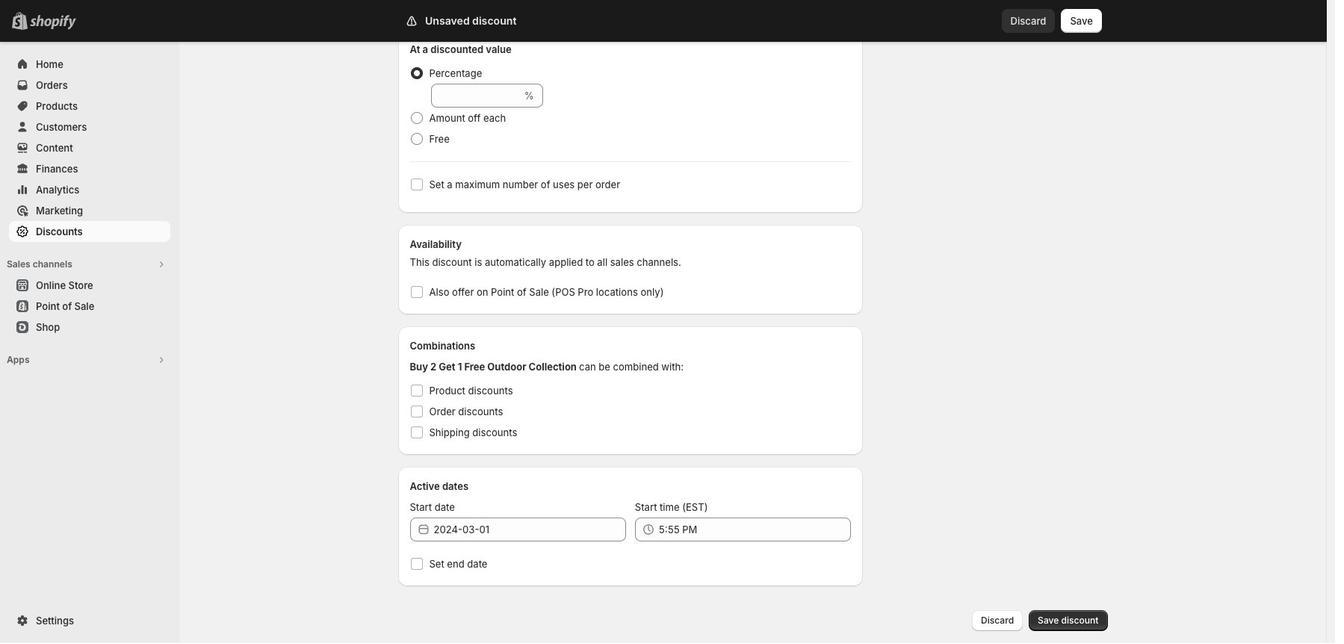Task type: describe. For each thing, give the bounding box(es) containing it.
Enter time text field
[[659, 518, 852, 542]]

shopify image
[[30, 15, 76, 30]]



Task type: vqa. For each thing, say whether or not it's contained in the screenshot.
Yyyy-Mm-Dd text box
yes



Task type: locate. For each thing, give the bounding box(es) containing it.
YYYY-MM-DD text field
[[434, 518, 626, 542]]

None text field
[[431, 84, 521, 108]]



